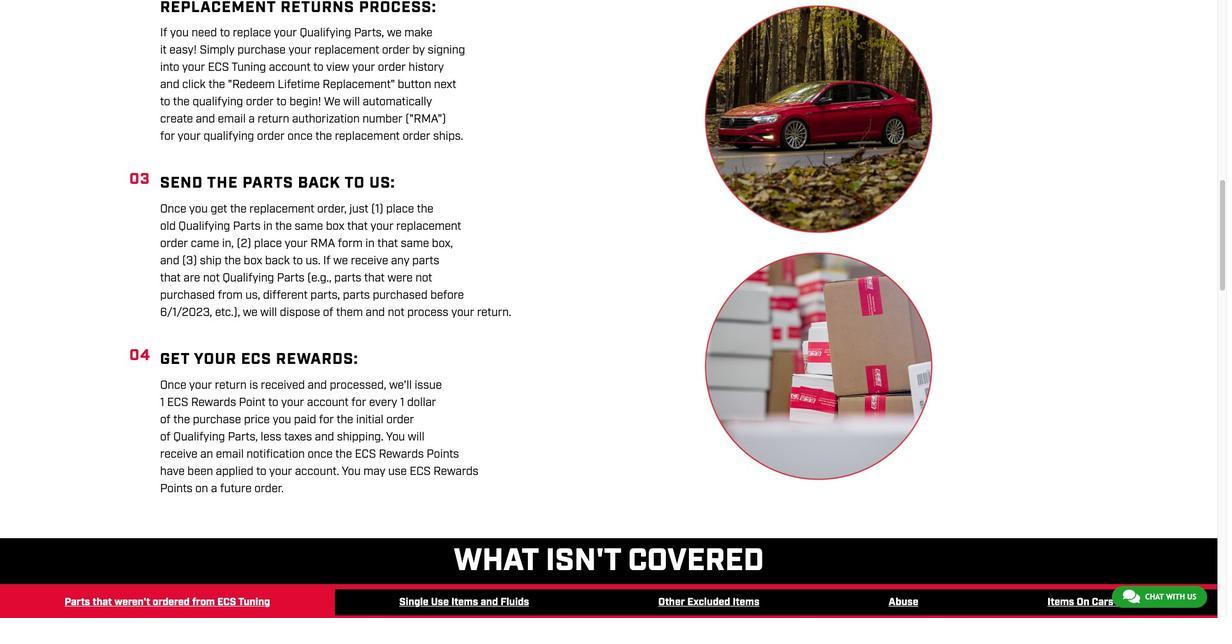 Task type: locate. For each thing, give the bounding box(es) containing it.
you inside once your return is received and processed, we'll issue 1 ecs rewards point to your account for every 1 dollar of the purchase price you paid for the initial order of qualifying parts, less taxes and shipping. you will receive an email notification once the ecs rewards points have been applied to your account. you may use ecs rewards points on a future order.
[[273, 413, 291, 428]]

return inside if you need to replace your qualifying parts, we make it easy! simply purchase your replacement order by signing into your ecs tuning account to view your order history and click the "redeem lifetime replacement" button next to the qualifying order to begin! we will automatically create and email a return authorization number ("rma") for your qualifying order once the replacement order ships.
[[258, 112, 289, 127]]

chat with us
[[1146, 593, 1197, 602]]

0 vertical spatial lifetime replacement image
[[705, 5, 932, 233]]

tuning inside button
[[238, 597, 270, 610]]

items inside button
[[733, 597, 760, 610]]

(1)
[[371, 202, 384, 217]]

we
[[324, 95, 341, 110]]

qualifying
[[193, 95, 243, 110], [204, 129, 254, 145]]

a right on
[[211, 482, 217, 497]]

0 vertical spatial purchase
[[237, 43, 286, 58]]

0 vertical spatial parts,
[[354, 26, 384, 41]]

you left 'get'
[[189, 202, 208, 217]]

weren't
[[114, 597, 150, 610]]

tuning inside if you need to replace your qualifying parts, we make it easy! simply purchase your replacement order by signing into your ecs tuning account to view your order history and click the "redeem lifetime replacement" button next to the qualifying order to begin! we will automatically create and email a return authorization number ("rma") for your qualifying order once the replacement order ships.
[[232, 60, 266, 76]]

we down form at the top left
[[333, 254, 348, 269]]

2 horizontal spatial you
[[1116, 597, 1133, 610]]

tab list containing parts that weren't ordered from ecs tuning
[[0, 590, 1218, 617]]

and down 'into'
[[160, 78, 180, 93]]

0 vertical spatial if
[[160, 26, 167, 41]]

1 horizontal spatial if
[[323, 254, 331, 269]]

1 vertical spatial will
[[260, 306, 277, 321]]

2 purchased from the left
[[373, 288, 428, 304]]

parts,
[[354, 26, 384, 41], [228, 430, 258, 446]]

email up applied on the bottom left
[[216, 448, 244, 463]]

1 vertical spatial receive
[[160, 448, 198, 463]]

1 vertical spatial you
[[189, 202, 208, 217]]

0 vertical spatial rewards
[[191, 396, 236, 411]]

1 horizontal spatial rewards
[[379, 448, 424, 463]]

email inside if you need to replace your qualifying parts, we make it easy! simply purchase your replacement order by signing into your ecs tuning account to view your order history and click the "redeem lifetime replacement" button next to the qualifying order to begin! we will automatically create and email a return authorization number ("rma") for your qualifying order once the replacement order ships.
[[218, 112, 246, 127]]

1 vertical spatial once
[[160, 378, 187, 394]]

place
[[386, 202, 414, 217], [254, 237, 282, 252]]

2 vertical spatial you
[[273, 413, 291, 428]]

parts, inside once your return is received and processed, we'll issue 1 ecs rewards point to your account for every 1 dollar of the purchase price you paid for the initial order of qualifying parts, less taxes and shipping. you will receive an email notification once the ecs rewards points have been applied to your account. you may use ecs rewards points on a future order.
[[228, 430, 258, 446]]

0 vertical spatial same
[[295, 219, 323, 235]]

what isn't covered
[[454, 542, 764, 582]]

0 horizontal spatial box
[[244, 254, 262, 269]]

to
[[345, 174, 365, 194]]

tab list
[[0, 590, 1218, 617]]

parts, inside if you need to replace your qualifying parts, we make it easy! simply purchase your replacement order by signing into your ecs tuning account to view your order history and click the "redeem lifetime replacement" button next to the qualifying order to begin! we will automatically create and email a return authorization number ("rma") for your qualifying order once the replacement order ships.
[[354, 26, 384, 41]]

place up back
[[254, 237, 282, 252]]

0 vertical spatial receive
[[351, 254, 388, 269]]

process
[[407, 306, 449, 321]]

that
[[347, 219, 368, 235], [377, 237, 398, 252], [160, 271, 181, 287], [364, 271, 385, 287], [93, 597, 112, 610]]

replacement up the box,
[[396, 219, 461, 235]]

ecs up is
[[241, 350, 272, 370]]

2 horizontal spatial we
[[387, 26, 402, 41]]

from
[[218, 288, 243, 304], [192, 597, 215, 610]]

2 horizontal spatial for
[[351, 396, 366, 411]]

0 horizontal spatial parts,
[[228, 430, 258, 446]]

03
[[129, 169, 150, 190]]

1 horizontal spatial box
[[326, 219, 345, 235]]

purchased
[[160, 288, 215, 304], [373, 288, 428, 304]]

order up button
[[378, 60, 406, 76]]

0 horizontal spatial in
[[263, 219, 273, 235]]

0 horizontal spatial parts
[[65, 597, 90, 610]]

get your ecs rewards:
[[160, 350, 358, 370]]

not right were
[[416, 271, 432, 287]]

once
[[288, 129, 313, 145], [308, 448, 333, 463]]

purchase up an
[[193, 413, 241, 428]]

parts up (2)
[[233, 219, 261, 235]]

3 items from the left
[[1048, 597, 1075, 610]]

you
[[170, 26, 189, 41], [189, 202, 208, 217], [273, 413, 291, 428]]

email down "redeem on the left of page
[[218, 112, 246, 127]]

return.
[[477, 306, 512, 321]]

not down ship
[[203, 271, 220, 287]]

from right the ordered on the bottom
[[192, 597, 215, 610]]

will down different
[[260, 306, 277, 321]]

parts left weren't
[[65, 597, 90, 610]]

number
[[363, 112, 403, 127]]

in,
[[222, 237, 234, 252]]

qualifying up us,
[[223, 271, 274, 287]]

once up account.
[[308, 448, 333, 463]]

0 vertical spatial will
[[343, 95, 360, 110]]

purchase inside if you need to replace your qualifying parts, we make it easy! simply purchase your replacement order by signing into your ecs tuning account to view your order history and click the "redeem lifetime replacement" button next to the qualifying order to begin! we will automatically create and email a return authorization number ("rma") for your qualifying order once the replacement order ships.
[[237, 43, 286, 58]]

purchased down were
[[373, 288, 428, 304]]

items left on
[[1048, 597, 1075, 610]]

we'll
[[389, 378, 412, 394]]

receive
[[351, 254, 388, 269], [160, 448, 198, 463]]

0 vertical spatial we
[[387, 26, 402, 41]]

0 horizontal spatial receive
[[160, 448, 198, 463]]

1 vertical spatial a
[[211, 482, 217, 497]]

once
[[160, 202, 187, 217], [160, 378, 187, 394]]

ecs
[[208, 60, 229, 76], [241, 350, 272, 370], [167, 396, 188, 411], [355, 448, 376, 463], [410, 465, 431, 480], [217, 597, 236, 610]]

simply
[[200, 43, 235, 58]]

ecs inside button
[[217, 597, 236, 610]]

came
[[191, 237, 219, 252]]

us,
[[245, 288, 260, 304]]

account up paid
[[307, 396, 349, 411]]

once inside once you get the replacement order, just (1) place the old qualifying parts in the same box that your replacement order came in, (2) place your rma form in that same box, and (3) ship the box back to us. if we receive any parts that are not qualifying parts (e.g., parts that were not purchased from us, different parts, parts purchased before 6/1/2023, etc.), we will dispose of them and not process your return.
[[160, 202, 187, 217]]

once down get
[[160, 378, 187, 394]]

points down the dollar
[[427, 448, 459, 463]]

2 lifetime replacement image from the top
[[705, 253, 932, 481]]

once inside once your return is received and processed, we'll issue 1 ecs rewards point to your account for every 1 dollar of the purchase price you paid for the initial order of qualifying parts, less taxes and shipping. you will receive an email notification once the ecs rewards points have been applied to your account. you may use ecs rewards points on a future order.
[[160, 378, 187, 394]]

issue
[[415, 378, 442, 394]]

of inside once you get the replacement order, just (1) place the old qualifying parts in the same box that your replacement order came in, (2) place your rma form in that same box, and (3) ship the box back to us. if we receive any parts that are not qualifying parts (e.g., parts that were not purchased from us, different parts, parts purchased before 6/1/2023, etc.), we will dispose of them and not process your return.
[[323, 306, 334, 321]]

1 1 from the left
[[160, 396, 164, 411]]

1 vertical spatial qualifying
[[204, 129, 254, 145]]

click
[[182, 78, 206, 93]]

0 vertical spatial of
[[323, 306, 334, 321]]

1 vertical spatial email
[[216, 448, 244, 463]]

we down us,
[[243, 306, 258, 321]]

if right us.
[[323, 254, 331, 269]]

not left process at the left of the page
[[388, 306, 405, 321]]

1 horizontal spatial same
[[401, 237, 429, 252]]

1 vertical spatial parts,
[[228, 430, 258, 446]]

to left us.
[[293, 254, 303, 269]]

2 horizontal spatial will
[[408, 430, 425, 446]]

ship
[[200, 254, 222, 269]]

them
[[336, 306, 363, 321]]

1 items from the left
[[451, 597, 478, 610]]

0 vertical spatial box
[[326, 219, 345, 235]]

1 horizontal spatial will
[[343, 95, 360, 110]]

the up the box,
[[417, 202, 434, 217]]

us
[[1188, 593, 1197, 602]]

1 vertical spatial you
[[342, 465, 361, 480]]

create
[[160, 112, 193, 127]]

1 once from the top
[[160, 202, 187, 217]]

purchase down replace
[[237, 43, 286, 58]]

parts down the box,
[[412, 254, 439, 269]]

6/1/2023,
[[160, 306, 212, 321]]

us:
[[369, 174, 395, 194]]

a inside once your return is received and processed, we'll issue 1 ecs rewards point to your account for every 1 dollar of the purchase price you paid for the initial order of qualifying parts, less taxes and shipping. you will receive an email notification once the ecs rewards points have been applied to your account. you may use ecs rewards points on a future order.
[[211, 482, 217, 497]]

2 vertical spatial will
[[408, 430, 425, 446]]

1 horizontal spatial points
[[427, 448, 459, 463]]

account inside if you need to replace your qualifying parts, we make it easy! simply purchase your replacement order by signing into your ecs tuning account to view your order history and click the "redeem lifetime replacement" button next to the qualifying order to begin! we will automatically create and email a return authorization number ("rma") for your qualifying order once the replacement order ships.
[[269, 60, 311, 76]]

0 horizontal spatial place
[[254, 237, 282, 252]]

2 horizontal spatial parts
[[277, 271, 305, 287]]

you inside button
[[1116, 597, 1133, 610]]

we left make
[[387, 26, 402, 41]]

will inside once you get the replacement order, just (1) place the old qualifying parts in the same box that your replacement order came in, (2) place your rma form in that same box, and (3) ship the box back to us. if we receive any parts that are not qualifying parts (e.g., parts that were not purchased from us, different parts, parts purchased before 6/1/2023, etc.), we will dispose of them and not process your return.
[[260, 306, 277, 321]]

1 horizontal spatial place
[[386, 202, 414, 217]]

to inside once you get the replacement order, just (1) place the old qualifying parts in the same box that your replacement order came in, (2) place your rma form in that same box, and (3) ship the box back to us. if we receive any parts that are not qualifying parts (e.g., parts that were not purchased from us, different parts, parts purchased before 6/1/2023, etc.), we will dispose of them and not process your return.
[[293, 254, 303, 269]]

0 horizontal spatial from
[[192, 597, 215, 610]]

by
[[413, 43, 425, 58]]

it
[[160, 43, 167, 58]]

to up simply
[[220, 26, 230, 41]]

once inside if you need to replace your qualifying parts, we make it easy! simply purchase your replacement order by signing into your ecs tuning account to view your order history and click the "redeem lifetime replacement" button next to the qualifying order to begin! we will automatically create and email a return authorization number ("rma") for your qualifying order once the replacement order ships.
[[288, 129, 313, 145]]

in up back
[[263, 219, 273, 235]]

parts up parts,
[[334, 271, 362, 287]]

qualifying up an
[[173, 430, 225, 446]]

2 1 from the left
[[400, 396, 404, 411]]

account up lifetime
[[269, 60, 311, 76]]

2 horizontal spatial rewards
[[434, 465, 479, 480]]

1 horizontal spatial purchased
[[373, 288, 428, 304]]

once inside once your return is received and processed, we'll issue 1 ecs rewards point to your account for every 1 dollar of the purchase price you paid for the initial order of qualifying parts, less taxes and shipping. you will receive an email notification once the ecs rewards points have been applied to your account. you may use ecs rewards points on a future order.
[[308, 448, 333, 463]]

fluids
[[501, 597, 529, 610]]

0 horizontal spatial you
[[342, 465, 361, 480]]

ordered
[[153, 597, 190, 610]]

1 horizontal spatial parts
[[233, 219, 261, 235]]

items inside button
[[451, 597, 478, 610]]

replacement down send the parts back to us: in the left of the page
[[250, 202, 315, 217]]

you inside once you get the replacement order, just (1) place the old qualifying parts in the same box that your replacement order came in, (2) place your rma form in that same box, and (3) ship the box back to us. if we receive any parts that are not qualifying parts (e.g., parts that were not purchased from us, different parts, parts purchased before 6/1/2023, etc.), we will dispose of them and not process your return.
[[189, 202, 208, 217]]

place right (1) on the top left
[[386, 202, 414, 217]]

order inside once you get the replacement order, just (1) place the old qualifying parts in the same box that your replacement order came in, (2) place your rma form in that same box, and (3) ship the box back to us. if we receive any parts that are not qualifying parts (e.g., parts that were not purchased from us, different parts, parts purchased before 6/1/2023, etc.), we will dispose of them and not process your return.
[[160, 237, 188, 252]]

0 vertical spatial tuning
[[232, 60, 266, 76]]

1 vertical spatial from
[[192, 597, 215, 610]]

that left weren't
[[93, 597, 112, 610]]

0 vertical spatial once
[[288, 129, 313, 145]]

order left by
[[382, 43, 410, 58]]

your down create
[[178, 129, 201, 145]]

the right click
[[209, 78, 225, 93]]

rewards
[[191, 396, 236, 411], [379, 448, 424, 463], [434, 465, 479, 480]]

items on cars you sell
[[1048, 597, 1153, 610]]

order up parts
[[257, 129, 285, 145]]

0 horizontal spatial purchased
[[160, 288, 215, 304]]

the down 'shipping.'
[[336, 448, 352, 463]]

0 vertical spatial for
[[160, 129, 175, 145]]

you up easy!
[[170, 26, 189, 41]]

items right excluded
[[733, 597, 760, 610]]

1 horizontal spatial in
[[366, 237, 375, 252]]

0 vertical spatial account
[[269, 60, 311, 76]]

you left may
[[342, 465, 361, 480]]

sell
[[1136, 597, 1153, 610]]

once down authorization
[[288, 129, 313, 145]]

1 vertical spatial purchase
[[193, 413, 241, 428]]

0 vertical spatial parts
[[233, 219, 261, 235]]

replacement up "view"
[[314, 43, 379, 58]]

initial
[[356, 413, 384, 428]]

you inside if you need to replace your qualifying parts, we make it easy! simply purchase your replacement order by signing into your ecs tuning account to view your order history and click the "redeem lifetime replacement" button next to the qualifying order to begin! we will automatically create and email a return authorization number ("rma") for your qualifying order once the replacement order ships.
[[170, 26, 189, 41]]

qualifying inside once your return is received and processed, we'll issue 1 ecs rewards point to your account for every 1 dollar of the purchase price you paid for the initial order of qualifying parts, less taxes and shipping. you will receive an email notification once the ecs rewards points have been applied to your account. you may use ecs rewards points on a future order.
[[173, 430, 225, 446]]

your up us.
[[285, 237, 308, 252]]

replace
[[233, 26, 271, 41]]

that left were
[[364, 271, 385, 287]]

qualifying
[[300, 26, 351, 41], [179, 219, 230, 235], [223, 271, 274, 287], [173, 430, 225, 446]]

items right use on the left bottom of the page
[[451, 597, 478, 610]]

the down in,
[[224, 254, 241, 269]]

items on cars you sell button
[[983, 590, 1218, 617]]

and left the fluids on the bottom of page
[[481, 597, 498, 610]]

0 horizontal spatial you
[[170, 26, 189, 41]]

for down create
[[160, 129, 175, 145]]

any
[[391, 254, 410, 269]]

04
[[129, 346, 151, 366]]

qualifying up the
[[204, 129, 254, 145]]

receive inside once your return is received and processed, we'll issue 1 ecs rewards point to your account for every 1 dollar of the purchase price you paid for the initial order of qualifying parts, less taxes and shipping. you will receive an email notification once the ecs rewards points have been applied to your account. you may use ecs rewards points on a future order.
[[160, 448, 198, 463]]

ecs down get
[[167, 396, 188, 411]]

your up lifetime
[[289, 43, 312, 58]]

send
[[160, 174, 203, 194]]

your
[[194, 350, 237, 370]]

0 horizontal spatial will
[[260, 306, 277, 321]]

1 vertical spatial place
[[254, 237, 282, 252]]

1
[[160, 396, 164, 411], [400, 396, 404, 411]]

a inside if you need to replace your qualifying parts, we make it easy! simply purchase your replacement order by signing into your ecs tuning account to view your order history and click the "redeem lifetime replacement" button next to the qualifying order to begin! we will automatically create and email a return authorization number ("rma") for your qualifying order once the replacement order ships.
[[249, 112, 255, 127]]

2 once from the top
[[160, 378, 187, 394]]

1 purchased from the left
[[160, 288, 215, 304]]

price
[[244, 413, 270, 428]]

0 horizontal spatial for
[[160, 129, 175, 145]]

1 horizontal spatial a
[[249, 112, 255, 127]]

in right form at the top left
[[366, 237, 375, 252]]

box,
[[432, 237, 453, 252]]

box down order,
[[326, 219, 345, 235]]

your
[[274, 26, 297, 41], [289, 43, 312, 58], [182, 60, 205, 76], [352, 60, 375, 76], [178, 129, 201, 145], [371, 219, 394, 235], [285, 237, 308, 252], [451, 306, 474, 321], [189, 378, 212, 394], [281, 396, 304, 411], [269, 465, 292, 480]]

a down "redeem on the left of page
[[249, 112, 255, 127]]

0 horizontal spatial items
[[451, 597, 478, 610]]

2 vertical spatial we
[[243, 306, 258, 321]]

1 horizontal spatial from
[[218, 288, 243, 304]]

paid
[[294, 413, 316, 428]]

1 down we'll
[[400, 396, 404, 411]]

1 vertical spatial tuning
[[238, 597, 270, 610]]

not
[[203, 271, 220, 287], [416, 271, 432, 287], [388, 306, 405, 321]]

account
[[269, 60, 311, 76], [307, 396, 349, 411]]

into
[[160, 60, 179, 76]]

your down the your
[[189, 378, 212, 394]]

0 vertical spatial once
[[160, 202, 187, 217]]

qualifying down click
[[193, 95, 243, 110]]

single
[[399, 597, 429, 610]]

once up old
[[160, 202, 187, 217]]

same up 'rma'
[[295, 219, 323, 235]]

2 horizontal spatial not
[[416, 271, 432, 287]]

of
[[323, 306, 334, 321], [160, 413, 171, 428], [160, 430, 171, 446]]

other
[[659, 597, 685, 610]]

0 vertical spatial return
[[258, 112, 289, 127]]

1 horizontal spatial we
[[333, 254, 348, 269]]

return left is
[[215, 378, 247, 394]]

1 vertical spatial points
[[160, 482, 193, 497]]

rewards left point
[[191, 396, 236, 411]]

notification
[[247, 448, 305, 463]]

1 horizontal spatial for
[[319, 413, 334, 428]]

comments image
[[1123, 589, 1140, 605]]

ecs inside if you need to replace your qualifying parts, we make it easy! simply purchase your replacement order by signing into your ecs tuning account to view your order history and click the "redeem lifetime replacement" button next to the qualifying order to begin! we will automatically create and email a return authorization number ("rma") for your qualifying order once the replacement order ships.
[[208, 60, 229, 76]]

order down old
[[160, 237, 188, 252]]

for down processed,
[[351, 396, 366, 411]]

items
[[451, 597, 478, 610], [733, 597, 760, 610], [1048, 597, 1075, 610]]

parts inside button
[[65, 597, 90, 610]]

purchase inside once your return is received and processed, we'll issue 1 ecs rewards point to your account for every 1 dollar of the purchase price you paid for the initial order of qualifying parts, less taxes and shipping. you will receive an email notification once the ecs rewards points have been applied to your account. you may use ecs rewards points on a future order.
[[193, 413, 241, 428]]

if inside once you get the replacement order, just (1) place the old qualifying parts in the same box that your replacement order came in, (2) place your rma form in that same box, and (3) ship the box back to us. if we receive any parts that are not qualifying parts (e.g., parts that were not purchased from us, different parts, parts purchased before 6/1/2023, etc.), we will dispose of them and not process your return.
[[323, 254, 331, 269]]

1 lifetime replacement image from the top
[[705, 5, 932, 233]]

ecs right the ordered on the bottom
[[217, 597, 236, 610]]

1 down get
[[160, 396, 164, 411]]

same
[[295, 219, 323, 235], [401, 237, 429, 252]]

less
[[261, 430, 282, 446]]

lifetime replacement image
[[705, 5, 932, 233], [705, 253, 932, 481]]

ecs down simply
[[208, 60, 229, 76]]

need
[[192, 26, 217, 41]]

1 vertical spatial account
[[307, 396, 349, 411]]

0 horizontal spatial return
[[215, 378, 247, 394]]

if
[[160, 26, 167, 41], [323, 254, 331, 269]]

view
[[326, 60, 350, 76]]

1 horizontal spatial return
[[258, 112, 289, 127]]

purchased up 6/1/2023,
[[160, 288, 215, 304]]

1 horizontal spatial receive
[[351, 254, 388, 269]]

0 horizontal spatial 1
[[160, 396, 164, 411]]

points
[[427, 448, 459, 463], [160, 482, 193, 497]]

0 horizontal spatial a
[[211, 482, 217, 497]]

2 horizontal spatial items
[[1048, 597, 1075, 610]]

and left (3) in the left top of the page
[[160, 254, 180, 269]]

purchase
[[237, 43, 286, 58], [193, 413, 241, 428]]

1 horizontal spatial 1
[[400, 396, 404, 411]]

parts that weren't ordered from ecs tuning button
[[0, 590, 335, 617]]

1 horizontal spatial items
[[733, 597, 760, 610]]

receive up have
[[160, 448, 198, 463]]

0 horizontal spatial we
[[243, 306, 258, 321]]

2 items from the left
[[733, 597, 760, 610]]

if up it
[[160, 26, 167, 41]]

1 horizontal spatial you
[[189, 202, 208, 217]]

box down (2)
[[244, 254, 262, 269]]

order down every
[[386, 413, 414, 428]]

order
[[382, 43, 410, 58], [378, 60, 406, 76], [246, 95, 274, 110], [257, 129, 285, 145], [403, 129, 431, 145], [160, 237, 188, 252], [386, 413, 414, 428]]

0 vertical spatial you
[[170, 26, 189, 41]]

you left sell
[[1116, 597, 1133, 610]]

the
[[209, 78, 225, 93], [173, 95, 190, 110], [316, 129, 332, 145], [230, 202, 247, 217], [417, 202, 434, 217], [275, 219, 292, 235], [224, 254, 241, 269], [173, 413, 190, 428], [337, 413, 353, 428], [336, 448, 352, 463]]



Task type: vqa. For each thing, say whether or not it's contained in the screenshot.
the top place
yes



Task type: describe. For each thing, give the bounding box(es) containing it.
authorization
[[292, 112, 360, 127]]

your right replace
[[274, 26, 297, 41]]

use
[[388, 465, 407, 480]]

1 horizontal spatial you
[[386, 430, 405, 446]]

single use items and fluids
[[399, 597, 529, 610]]

single use items and fluids button
[[335, 590, 594, 617]]

your up replacement"
[[352, 60, 375, 76]]

just
[[350, 202, 369, 217]]

on
[[1077, 597, 1090, 610]]

qualifying inside if you need to replace your qualifying parts, we make it easy! simply purchase your replacement order by signing into your ecs tuning account to view your order history and click the "redeem lifetime replacement" button next to the qualifying order to begin! we will automatically create and email a return authorization number ("rma") for your qualifying order once the replacement order ships.
[[300, 26, 351, 41]]

0 vertical spatial place
[[386, 202, 414, 217]]

dispose
[[280, 306, 320, 321]]

easy!
[[169, 43, 197, 58]]

1 vertical spatial of
[[160, 413, 171, 428]]

ecs right use
[[410, 465, 431, 480]]

order inside once your return is received and processed, we'll issue 1 ecs rewards point to your account for every 1 dollar of the purchase price you paid for the initial order of qualifying parts, less taxes and shipping. you will receive an email notification once the ecs rewards points have been applied to your account. you may use ecs rewards points on a future order.
[[386, 413, 414, 428]]

the up 'shipping.'
[[337, 413, 353, 428]]

chat with us link
[[1112, 587, 1208, 609]]

use
[[431, 597, 449, 610]]

order.
[[254, 482, 284, 497]]

1 vertical spatial rewards
[[379, 448, 424, 463]]

("rma")
[[406, 112, 446, 127]]

your down notification
[[269, 465, 292, 480]]

to left begin!
[[277, 95, 287, 110]]

old
[[160, 219, 176, 235]]

form
[[338, 237, 363, 252]]

were
[[388, 271, 413, 287]]

your down received
[[281, 396, 304, 411]]

ships.
[[433, 129, 463, 145]]

parts,
[[311, 288, 340, 304]]

email inside once your return is received and processed, we'll issue 1 ecs rewards point to your account for every 1 dollar of the purchase price you paid for the initial order of qualifying parts, less taxes and shipping. you will receive an email notification once the ecs rewards points have been applied to your account. you may use ecs rewards points on a future order.
[[216, 448, 244, 463]]

the down authorization
[[316, 129, 332, 145]]

is
[[250, 378, 258, 394]]

ecs down 'shipping.'
[[355, 448, 376, 463]]

items inside button
[[1048, 597, 1075, 610]]

items for excluded
[[733, 597, 760, 610]]

order down "redeem on the left of page
[[246, 95, 274, 110]]

the up have
[[173, 413, 190, 428]]

the up back
[[275, 219, 292, 235]]

to down received
[[268, 396, 279, 411]]

once for send the parts back to us:
[[160, 202, 187, 217]]

different
[[263, 288, 308, 304]]

that up the 'any'
[[377, 237, 398, 252]]

chat
[[1146, 593, 1164, 602]]

2 vertical spatial of
[[160, 430, 171, 446]]

with
[[1167, 593, 1185, 602]]

that left are
[[160, 271, 181, 287]]

0 horizontal spatial same
[[295, 219, 323, 235]]

(3)
[[182, 254, 197, 269]]

and inside button
[[481, 597, 498, 610]]

qualifying up came
[[179, 219, 230, 235]]

will inside if you need to replace your qualifying parts, we make it easy! simply purchase your replacement order by signing into your ecs tuning account to view your order history and click the "redeem lifetime replacement" button next to the qualifying order to begin! we will automatically create and email a return authorization number ("rma") for your qualifying order once the replacement order ships.
[[343, 95, 360, 110]]

etc.),
[[215, 306, 240, 321]]

us.
[[306, 254, 321, 269]]

0 horizontal spatial not
[[203, 271, 220, 287]]

you for once
[[189, 202, 208, 217]]

covered
[[628, 542, 764, 582]]

the
[[207, 174, 238, 194]]

return inside once your return is received and processed, we'll issue 1 ecs rewards point to your account for every 1 dollar of the purchase price you paid for the initial order of qualifying parts, less taxes and shipping. you will receive an email notification once the ecs rewards points have been applied to your account. you may use ecs rewards points on a future order.
[[215, 378, 247, 394]]

other excluded items
[[659, 597, 760, 610]]

make
[[405, 26, 433, 41]]

parts
[[243, 174, 294, 194]]

have
[[160, 465, 185, 480]]

next
[[434, 78, 456, 93]]

processed,
[[330, 378, 387, 394]]

for inside if you need to replace your qualifying parts, we make it easy! simply purchase your replacement order by signing into your ecs tuning account to view your order history and click the "redeem lifetime replacement" button next to the qualifying order to begin! we will automatically create and email a return authorization number ("rma") for your qualifying order once the replacement order ships.
[[160, 129, 175, 145]]

your up click
[[182, 60, 205, 76]]

1 vertical spatial in
[[366, 237, 375, 252]]

and right create
[[196, 112, 215, 127]]

once for get your ecs rewards:
[[160, 378, 187, 394]]

from inside button
[[192, 597, 215, 610]]

received
[[261, 378, 305, 394]]

replacement down number
[[335, 129, 400, 145]]

cars
[[1092, 597, 1114, 610]]

parts that weren't ordered from ecs tuning
[[65, 597, 270, 610]]

we inside if you need to replace your qualifying parts, we make it easy! simply purchase your replacement order by signing into your ecs tuning account to view your order history and click the "redeem lifetime replacement" button next to the qualifying order to begin! we will automatically create and email a return authorization number ("rma") for your qualifying order once the replacement order ships.
[[387, 26, 402, 41]]

0 horizontal spatial rewards
[[191, 396, 236, 411]]

and right them
[[366, 306, 385, 321]]

the right 'get'
[[230, 202, 247, 217]]

(e.g.,
[[307, 271, 332, 287]]

isn't
[[546, 542, 621, 582]]

history
[[409, 60, 444, 76]]

0 vertical spatial qualifying
[[193, 95, 243, 110]]

from inside once you get the replacement order, just (1) place the old qualifying parts in the same box that your replacement order came in, (2) place your rma form in that same box, and (3) ship the box back to us. if we receive any parts that are not qualifying parts (e.g., parts that were not purchased from us, different parts, parts purchased before 6/1/2023, etc.), we will dispose of them and not process your return.
[[218, 288, 243, 304]]

shipping.
[[337, 430, 384, 446]]

are
[[184, 271, 200, 287]]

2 vertical spatial for
[[319, 413, 334, 428]]

back
[[298, 174, 341, 194]]

excluded
[[688, 597, 730, 610]]

dollar
[[407, 396, 436, 411]]

signing
[[428, 43, 465, 58]]

0 vertical spatial points
[[427, 448, 459, 463]]

1 horizontal spatial not
[[388, 306, 405, 321]]

on
[[195, 482, 208, 497]]

if inside if you need to replace your qualifying parts, we make it easy! simply purchase your replacement order by signing into your ecs tuning account to view your order history and click the "redeem lifetime replacement" button next to the qualifying order to begin! we will automatically create and email a return authorization number ("rma") for your qualifying order once the replacement order ships.
[[160, 26, 167, 41]]

you for if
[[170, 26, 189, 41]]

what
[[454, 542, 539, 582]]

to left "view"
[[313, 60, 324, 76]]

"redeem
[[228, 78, 275, 93]]

once your return is received and processed, we'll issue 1 ecs rewards point to your account for every 1 dollar of the purchase price you paid for the initial order of qualifying parts, less taxes and shipping. you will receive an email notification once the ecs rewards points have been applied to your account. you may use ecs rewards points on a future order.
[[160, 378, 479, 497]]

(2)
[[237, 237, 251, 252]]

will inside once your return is received and processed, we'll issue 1 ecs rewards point to your account for every 1 dollar of the purchase price you paid for the initial order of qualifying parts, less taxes and shipping. you will receive an email notification once the ecs rewards points have been applied to your account. you may use ecs rewards points on a future order.
[[408, 430, 425, 446]]

and down paid
[[315, 430, 334, 446]]

1 vertical spatial we
[[333, 254, 348, 269]]

if you need to replace your qualifying parts, we make it easy! simply purchase your replacement order by signing into your ecs tuning account to view your order history and click the "redeem lifetime replacement" button next to the qualifying order to begin! we will automatically create and email a return authorization number ("rma") for your qualifying order once the replacement order ships.
[[160, 26, 465, 145]]

abuse
[[889, 597, 919, 610]]

0 vertical spatial parts
[[412, 254, 439, 269]]

once you get the replacement order, just (1) place the old qualifying parts in the same box that your replacement order came in, (2) place your rma form in that same box, and (3) ship the box back to us. if we receive any parts that are not qualifying parts (e.g., parts that were not purchased from us, different parts, parts purchased before 6/1/2023, etc.), we will dispose of them and not process your return.
[[160, 202, 512, 321]]

an
[[200, 448, 213, 463]]

been
[[188, 465, 213, 480]]

account inside once your return is received and processed, we'll issue 1 ecs rewards point to your account for every 1 dollar of the purchase price you paid for the initial order of qualifying parts, less taxes and shipping. you will receive an email notification once the ecs rewards points have been applied to your account. you may use ecs rewards points on a future order.
[[307, 396, 349, 411]]

replacement"
[[323, 78, 395, 93]]

1 vertical spatial parts
[[277, 271, 305, 287]]

lifetime
[[278, 78, 320, 93]]

the up create
[[173, 95, 190, 110]]

button
[[398, 78, 431, 93]]

taxes
[[284, 430, 312, 446]]

send the parts back to us:
[[160, 174, 395, 194]]

receive inside once you get the replacement order, just (1) place the old qualifying parts in the same box that your replacement order came in, (2) place your rma form in that same box, and (3) ship the box back to us. if we receive any parts that are not qualifying parts (e.g., parts that were not purchased from us, different parts, parts purchased before 6/1/2023, etc.), we will dispose of them and not process your return.
[[351, 254, 388, 269]]

get
[[160, 350, 190, 370]]

rma
[[311, 237, 335, 252]]

every
[[369, 396, 397, 411]]

that inside parts that weren't ordered from ecs tuning button
[[93, 597, 112, 610]]

0 horizontal spatial points
[[160, 482, 193, 497]]

1 vertical spatial box
[[244, 254, 262, 269]]

2 vertical spatial parts
[[343, 288, 370, 304]]

order down ("rma")
[[403, 129, 431, 145]]

1 vertical spatial parts
[[334, 271, 362, 287]]

future
[[220, 482, 252, 497]]

to up create
[[160, 95, 170, 110]]

0 vertical spatial in
[[263, 219, 273, 235]]

applied
[[216, 465, 254, 480]]

items for use
[[451, 597, 478, 610]]

and down rewards:
[[308, 378, 327, 394]]

1 vertical spatial for
[[351, 396, 366, 411]]

your down (1) on the top left
[[371, 219, 394, 235]]

your down before
[[451, 306, 474, 321]]

to up order.
[[256, 465, 267, 480]]

rewards:
[[276, 350, 358, 370]]

1 vertical spatial same
[[401, 237, 429, 252]]

begin!
[[290, 95, 322, 110]]

2 vertical spatial rewards
[[434, 465, 479, 480]]

that down just
[[347, 219, 368, 235]]



